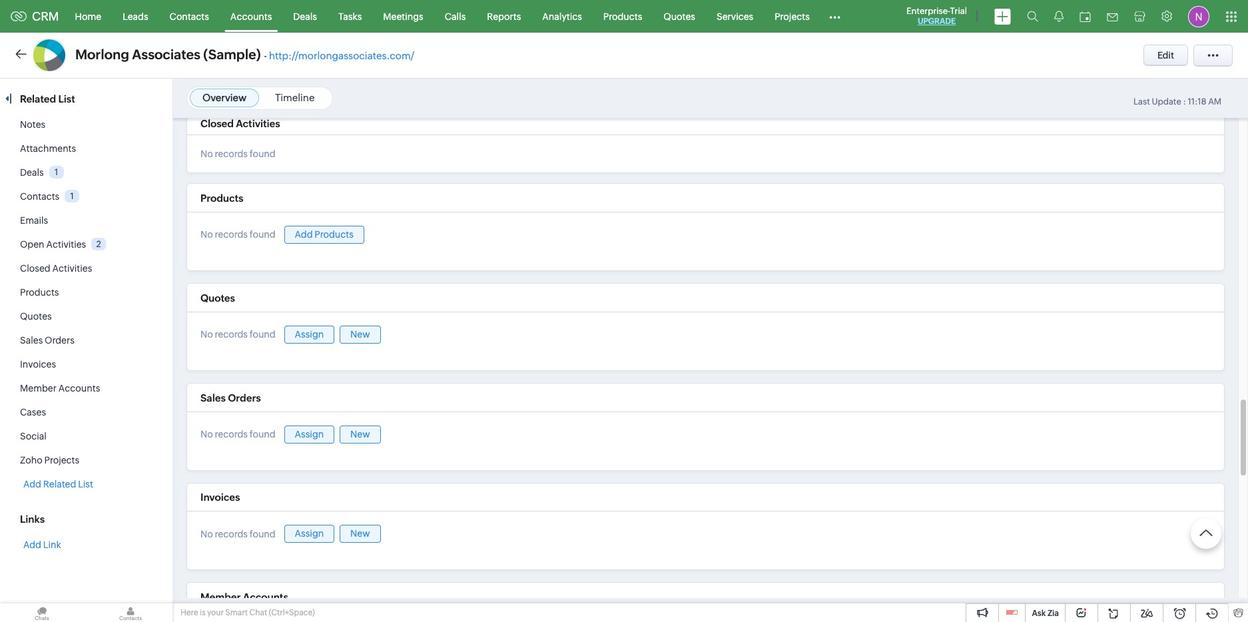Task type: describe. For each thing, give the bounding box(es) containing it.
1 horizontal spatial member accounts
[[201, 592, 288, 603]]

1 vertical spatial list
[[78, 479, 93, 490]]

add products link
[[284, 226, 364, 244]]

tasks link
[[328, 0, 373, 32]]

0 vertical spatial closed
[[201, 118, 234, 129]]

closed activities link
[[20, 263, 92, 274]]

0 vertical spatial activities
[[236, 118, 280, 129]]

crm
[[32, 9, 59, 23]]

assign link for quotes
[[284, 326, 335, 344]]

1 horizontal spatial contacts
[[170, 11, 209, 22]]

assign for invoices
[[295, 529, 324, 539]]

1 vertical spatial contacts
[[20, 191, 59, 202]]

am
[[1209, 97, 1222, 107]]

overview
[[203, 92, 247, 103]]

edit button
[[1144, 45, 1189, 66]]

(ctrl+space)
[[269, 608, 315, 618]]

new for invoices
[[351, 529, 370, 539]]

social link
[[20, 431, 46, 442]]

social
[[20, 431, 46, 442]]

found for sales orders
[[250, 429, 276, 440]]

enterprise-
[[907, 6, 951, 16]]

chat
[[250, 608, 267, 618]]

0 vertical spatial closed activities
[[201, 118, 280, 129]]

emails link
[[20, 215, 48, 226]]

-
[[264, 50, 267, 61]]

add for add products
[[295, 229, 313, 240]]

1 vertical spatial invoices
[[201, 492, 240, 503]]

1 horizontal spatial orders
[[228, 392, 261, 404]]

1 records from the top
[[215, 149, 248, 159]]

here
[[181, 608, 198, 618]]

reports link
[[477, 0, 532, 32]]

calls link
[[434, 0, 477, 32]]

records for products
[[215, 230, 248, 240]]

activities for open activities link
[[46, 239, 86, 250]]

1 horizontal spatial quotes
[[201, 292, 235, 304]]

add link
[[23, 540, 61, 550]]

upgrade
[[918, 17, 956, 26]]

ask
[[1033, 609, 1046, 618]]

update
[[1153, 97, 1182, 107]]

new link for invoices
[[340, 525, 381, 543]]

home
[[75, 11, 101, 22]]

1 vertical spatial accounts
[[58, 383, 100, 394]]

zoho projects link
[[20, 455, 79, 466]]

no for quotes
[[201, 329, 213, 340]]

associates
[[132, 47, 201, 62]]

leads link
[[112, 0, 159, 32]]

0 horizontal spatial quotes link
[[20, 311, 52, 322]]

1 no from the top
[[201, 149, 213, 159]]

edit
[[1158, 50, 1175, 61]]

zia
[[1048, 609, 1060, 618]]

2 vertical spatial accounts
[[243, 592, 288, 603]]

0 horizontal spatial closed
[[20, 263, 50, 274]]

accounts link
[[220, 0, 283, 32]]

link
[[43, 540, 61, 550]]

zoho projects
[[20, 455, 79, 466]]

found for products
[[250, 230, 276, 240]]

assign for quotes
[[295, 329, 324, 340]]

assign for sales orders
[[295, 429, 324, 440]]

chats image
[[0, 604, 84, 622]]

meetings link
[[373, 0, 434, 32]]

attachments
[[20, 143, 76, 154]]

analytics
[[543, 11, 582, 22]]

1 horizontal spatial products link
[[593, 0, 653, 32]]

your
[[207, 608, 224, 618]]

related list
[[20, 93, 77, 105]]

0 vertical spatial invoices
[[20, 359, 56, 370]]

0 vertical spatial member accounts
[[20, 383, 100, 394]]

1 no records found from the top
[[201, 149, 276, 159]]

1 found from the top
[[250, 149, 276, 159]]

here is your smart chat (ctrl+space)
[[181, 608, 315, 618]]

1 vertical spatial contacts link
[[20, 191, 59, 202]]

is
[[200, 608, 206, 618]]

1 vertical spatial member
[[201, 592, 241, 603]]

crm link
[[11, 9, 59, 23]]

reports
[[487, 11, 521, 22]]

:
[[1184, 97, 1187, 107]]

0 horizontal spatial sales
[[20, 335, 43, 346]]

1 horizontal spatial sales orders
[[201, 392, 261, 404]]

open activities
[[20, 239, 86, 250]]

add products
[[295, 229, 354, 240]]

meetings
[[383, 11, 424, 22]]

notes link
[[20, 119, 45, 130]]

home link
[[64, 0, 112, 32]]

1 vertical spatial related
[[43, 479, 76, 490]]

enterprise-trial upgrade
[[907, 6, 968, 26]]

new for sales orders
[[351, 429, 370, 440]]

0 horizontal spatial projects
[[44, 455, 79, 466]]

0 vertical spatial member
[[20, 383, 57, 394]]

(sample)
[[203, 47, 261, 62]]

cases link
[[20, 407, 46, 418]]

morlong associates (sample) - http://morlongassociates.com/
[[75, 47, 415, 62]]

smart
[[225, 608, 248, 618]]

search image
[[1028, 11, 1039, 22]]

assign link for sales orders
[[284, 426, 335, 444]]

0 vertical spatial orders
[[45, 335, 74, 346]]

assign link for invoices
[[284, 525, 335, 543]]

new link for sales orders
[[340, 426, 381, 444]]

0 vertical spatial contacts link
[[159, 0, 220, 32]]



Task type: vqa. For each thing, say whether or not it's contained in the screenshot.
"accounts" link
yes



Task type: locate. For each thing, give the bounding box(es) containing it.
3 no records found from the top
[[201, 329, 276, 340]]

sales
[[20, 335, 43, 346], [201, 392, 226, 404]]

mails image
[[1108, 13, 1119, 21]]

1 horizontal spatial deals
[[293, 11, 317, 22]]

no for products
[[201, 230, 213, 240]]

calls
[[445, 11, 466, 22]]

activities for closed activities link
[[52, 263, 92, 274]]

2 vertical spatial assign
[[295, 529, 324, 539]]

profile image
[[1189, 6, 1210, 27]]

assign link
[[284, 326, 335, 344], [284, 426, 335, 444], [284, 525, 335, 543]]

accounts
[[230, 11, 272, 22], [58, 383, 100, 394], [243, 592, 288, 603]]

0 vertical spatial contacts
[[170, 11, 209, 22]]

4 records from the top
[[215, 429, 248, 440]]

related up "notes" link
[[20, 93, 56, 105]]

http://morlongassociates.com/
[[269, 50, 415, 61]]

0 vertical spatial 1
[[55, 167, 58, 177]]

found for quotes
[[250, 329, 276, 340]]

1 horizontal spatial list
[[78, 479, 93, 490]]

2 new from the top
[[351, 429, 370, 440]]

activities up closed activities link
[[46, 239, 86, 250]]

1 for deals
[[55, 167, 58, 177]]

zoho
[[20, 455, 42, 466]]

overview link
[[203, 92, 247, 103]]

0 vertical spatial add
[[295, 229, 313, 240]]

contacts link up emails
[[20, 191, 59, 202]]

deals
[[293, 11, 317, 22], [20, 167, 44, 178]]

1 vertical spatial closed
[[20, 263, 50, 274]]

accounts up chat
[[243, 592, 288, 603]]

0 horizontal spatial sales orders
[[20, 335, 74, 346]]

tasks
[[338, 11, 362, 22]]

deals down attachments
[[20, 167, 44, 178]]

2 no records found from the top
[[201, 230, 276, 240]]

5 records from the top
[[215, 529, 248, 540]]

1 assign from the top
[[295, 329, 324, 340]]

sales orders link
[[20, 335, 74, 346]]

open activities link
[[20, 239, 86, 250]]

4 no from the top
[[201, 429, 213, 440]]

1 horizontal spatial projects
[[775, 11, 810, 22]]

0 vertical spatial sales
[[20, 335, 43, 346]]

projects
[[775, 11, 810, 22], [44, 455, 79, 466]]

0 vertical spatial quotes
[[664, 11, 696, 22]]

no records found for quotes
[[201, 329, 276, 340]]

deals link down attachments
[[20, 167, 44, 178]]

accounts up morlong associates (sample) - http://morlongassociates.com/
[[230, 11, 272, 22]]

morlong
[[75, 47, 129, 62]]

closed
[[201, 118, 234, 129], [20, 263, 50, 274]]

2
[[96, 239, 101, 249]]

products link down closed activities link
[[20, 287, 59, 298]]

closed down overview
[[201, 118, 234, 129]]

http://morlongassociates.com/ link
[[269, 50, 415, 61]]

1 vertical spatial deals
[[20, 167, 44, 178]]

quotes
[[664, 11, 696, 22], [201, 292, 235, 304], [20, 311, 52, 322]]

0 horizontal spatial orders
[[45, 335, 74, 346]]

no
[[201, 149, 213, 159], [201, 230, 213, 240], [201, 329, 213, 340], [201, 429, 213, 440], [201, 529, 213, 540]]

0 vertical spatial list
[[58, 93, 75, 105]]

3 assign link from the top
[[284, 525, 335, 543]]

0 horizontal spatial invoices
[[20, 359, 56, 370]]

found for invoices
[[250, 529, 276, 540]]

2 records from the top
[[215, 230, 248, 240]]

timeline link
[[275, 92, 315, 103]]

2 no from the top
[[201, 230, 213, 240]]

contacts up associates
[[170, 11, 209, 22]]

contacts link
[[159, 0, 220, 32], [20, 191, 59, 202]]

1 horizontal spatial member
[[201, 592, 241, 603]]

0 vertical spatial accounts
[[230, 11, 272, 22]]

1 horizontal spatial closed
[[201, 118, 234, 129]]

no records found for sales orders
[[201, 429, 276, 440]]

trial
[[951, 6, 968, 16]]

deals link
[[283, 0, 328, 32], [20, 167, 44, 178]]

signals element
[[1047, 0, 1072, 33]]

contacts link up associates
[[159, 0, 220, 32]]

5 found from the top
[[250, 529, 276, 540]]

1 vertical spatial member accounts
[[201, 592, 288, 603]]

2 assign link from the top
[[284, 426, 335, 444]]

0 horizontal spatial list
[[58, 93, 75, 105]]

activities
[[236, 118, 280, 129], [46, 239, 86, 250], [52, 263, 92, 274]]

0 vertical spatial assign link
[[284, 326, 335, 344]]

1 vertical spatial sales
[[201, 392, 226, 404]]

found
[[250, 149, 276, 159], [250, 230, 276, 240], [250, 329, 276, 340], [250, 429, 276, 440], [250, 529, 276, 540]]

0 horizontal spatial contacts
[[20, 191, 59, 202]]

0 vertical spatial deals
[[293, 11, 317, 22]]

0 vertical spatial projects
[[775, 11, 810, 22]]

list up attachments
[[58, 93, 75, 105]]

projects up add related list
[[44, 455, 79, 466]]

cases
[[20, 407, 46, 418]]

1 vertical spatial quotes link
[[20, 311, 52, 322]]

1 horizontal spatial deals link
[[283, 0, 328, 32]]

1 vertical spatial 1
[[70, 191, 74, 201]]

1 vertical spatial orders
[[228, 392, 261, 404]]

search element
[[1020, 0, 1047, 33]]

0 horizontal spatial contacts link
[[20, 191, 59, 202]]

1 vertical spatial assign link
[[284, 426, 335, 444]]

1 assign link from the top
[[284, 326, 335, 344]]

1 up open activities link
[[70, 191, 74, 201]]

5 no from the top
[[201, 529, 213, 540]]

member
[[20, 383, 57, 394], [201, 592, 241, 603]]

1 vertical spatial activities
[[46, 239, 86, 250]]

3 new link from the top
[[340, 525, 381, 543]]

2 vertical spatial new
[[351, 529, 370, 539]]

0 horizontal spatial quotes
[[20, 311, 52, 322]]

ask zia
[[1033, 609, 1060, 618]]

profile element
[[1181, 0, 1218, 32]]

invoices link
[[20, 359, 56, 370]]

emails
[[20, 215, 48, 226]]

1 for contacts
[[70, 191, 74, 201]]

4 found from the top
[[250, 429, 276, 440]]

deals left tasks
[[293, 11, 317, 22]]

1 horizontal spatial contacts link
[[159, 0, 220, 32]]

0 vertical spatial new link
[[340, 326, 381, 344]]

1 vertical spatial add
[[23, 479, 41, 490]]

0 vertical spatial quotes link
[[653, 0, 706, 32]]

products link right analytics
[[593, 0, 653, 32]]

links
[[20, 514, 45, 525]]

11:18
[[1189, 97, 1207, 107]]

add for add related list
[[23, 479, 41, 490]]

0 horizontal spatial member accounts
[[20, 383, 100, 394]]

open
[[20, 239, 44, 250]]

1 horizontal spatial closed activities
[[201, 118, 280, 129]]

add related list
[[23, 479, 93, 490]]

0 vertical spatial sales orders
[[20, 335, 74, 346]]

invoices
[[20, 359, 56, 370], [201, 492, 240, 503]]

2 horizontal spatial quotes
[[664, 11, 696, 22]]

0 horizontal spatial member
[[20, 383, 57, 394]]

1 vertical spatial projects
[[44, 455, 79, 466]]

calendar image
[[1080, 11, 1092, 22]]

accounts down sales orders "link"
[[58, 383, 100, 394]]

1 horizontal spatial 1
[[70, 191, 74, 201]]

mails element
[[1100, 1, 1127, 32]]

create menu image
[[995, 8, 1012, 24]]

3 found from the top
[[250, 329, 276, 340]]

closed activities down open activities
[[20, 263, 92, 274]]

leads
[[123, 11, 148, 22]]

1 vertical spatial sales orders
[[201, 392, 261, 404]]

4 no records found from the top
[[201, 429, 276, 440]]

2 vertical spatial add
[[23, 540, 41, 550]]

assign
[[295, 329, 324, 340], [295, 429, 324, 440], [295, 529, 324, 539]]

0 horizontal spatial products link
[[20, 287, 59, 298]]

3 new from the top
[[351, 529, 370, 539]]

sales orders
[[20, 335, 74, 346], [201, 392, 261, 404]]

closed activities down the overview link
[[201, 118, 280, 129]]

contacts up emails
[[20, 191, 59, 202]]

0 horizontal spatial 1
[[55, 167, 58, 177]]

projects left other modules field
[[775, 11, 810, 22]]

1 vertical spatial products link
[[20, 287, 59, 298]]

new
[[351, 329, 370, 340], [351, 429, 370, 440], [351, 529, 370, 539]]

5 no records found from the top
[[201, 529, 276, 540]]

last update : 11:18 am
[[1134, 97, 1222, 107]]

member up your
[[201, 592, 241, 603]]

products
[[604, 11, 643, 22], [201, 193, 244, 204], [315, 229, 354, 240], [20, 287, 59, 298]]

closed down open
[[20, 263, 50, 274]]

no records found for products
[[201, 230, 276, 240]]

1 vertical spatial quotes
[[201, 292, 235, 304]]

accounts inside accounts link
[[230, 11, 272, 22]]

signals image
[[1055, 11, 1064, 22]]

0 vertical spatial deals link
[[283, 0, 328, 32]]

add
[[295, 229, 313, 240], [23, 479, 41, 490], [23, 540, 41, 550]]

services link
[[706, 0, 765, 32]]

3 records from the top
[[215, 329, 248, 340]]

notes
[[20, 119, 45, 130]]

member down invoices link
[[20, 383, 57, 394]]

1 horizontal spatial sales
[[201, 392, 226, 404]]

projects link
[[765, 0, 821, 32]]

products link
[[593, 0, 653, 32], [20, 287, 59, 298]]

new link for quotes
[[340, 326, 381, 344]]

list down zoho projects link
[[78, 479, 93, 490]]

records for sales orders
[[215, 429, 248, 440]]

activities down the overview link
[[236, 118, 280, 129]]

0 vertical spatial assign
[[295, 329, 324, 340]]

1 vertical spatial assign
[[295, 429, 324, 440]]

contacts image
[[89, 604, 173, 622]]

member accounts
[[20, 383, 100, 394], [201, 592, 288, 603]]

records
[[215, 149, 248, 159], [215, 230, 248, 240], [215, 329, 248, 340], [215, 429, 248, 440], [215, 529, 248, 540]]

new link
[[340, 326, 381, 344], [340, 426, 381, 444], [340, 525, 381, 543]]

contacts
[[170, 11, 209, 22], [20, 191, 59, 202]]

3 assign from the top
[[295, 529, 324, 539]]

records for quotes
[[215, 329, 248, 340]]

quotes link left services at the top of page
[[653, 0, 706, 32]]

0 horizontal spatial deals link
[[20, 167, 44, 178]]

2 found from the top
[[250, 230, 276, 240]]

add inside "add products" link
[[295, 229, 313, 240]]

member accounts down invoices link
[[20, 383, 100, 394]]

0 horizontal spatial closed activities
[[20, 263, 92, 274]]

1 horizontal spatial invoices
[[201, 492, 240, 503]]

timeline
[[275, 92, 315, 103]]

1 new link from the top
[[340, 326, 381, 344]]

2 new link from the top
[[340, 426, 381, 444]]

0 horizontal spatial deals
[[20, 167, 44, 178]]

1 vertical spatial new link
[[340, 426, 381, 444]]

no for sales orders
[[201, 429, 213, 440]]

3 no from the top
[[201, 329, 213, 340]]

attachments link
[[20, 143, 76, 154]]

1 vertical spatial new
[[351, 429, 370, 440]]

no records found for invoices
[[201, 529, 276, 540]]

no for invoices
[[201, 529, 213, 540]]

2 vertical spatial quotes
[[20, 311, 52, 322]]

1 down attachments
[[55, 167, 58, 177]]

records for invoices
[[215, 529, 248, 540]]

list
[[58, 93, 75, 105], [78, 479, 93, 490]]

quotes link
[[653, 0, 706, 32], [20, 311, 52, 322]]

new for quotes
[[351, 329, 370, 340]]

orders
[[45, 335, 74, 346], [228, 392, 261, 404]]

services
[[717, 11, 754, 22]]

member accounts link
[[20, 383, 100, 394]]

0 vertical spatial new
[[351, 329, 370, 340]]

0 vertical spatial products link
[[593, 0, 653, 32]]

2 assign from the top
[[295, 429, 324, 440]]

activities down open activities
[[52, 263, 92, 274]]

related down zoho projects link
[[43, 479, 76, 490]]

1 vertical spatial deals link
[[20, 167, 44, 178]]

2 vertical spatial assign link
[[284, 525, 335, 543]]

2 vertical spatial activities
[[52, 263, 92, 274]]

create menu element
[[987, 0, 1020, 32]]

deals link left tasks
[[283, 0, 328, 32]]

analytics link
[[532, 0, 593, 32]]

0 vertical spatial related
[[20, 93, 56, 105]]

Other Modules field
[[821, 6, 850, 27]]

quotes link up sales orders "link"
[[20, 311, 52, 322]]

2 vertical spatial new link
[[340, 525, 381, 543]]

1 vertical spatial closed activities
[[20, 263, 92, 274]]

1 horizontal spatial quotes link
[[653, 0, 706, 32]]

member accounts up here is your smart chat (ctrl+space)
[[201, 592, 288, 603]]

1 new from the top
[[351, 329, 370, 340]]

add for add link
[[23, 540, 41, 550]]

last
[[1134, 97, 1151, 107]]



